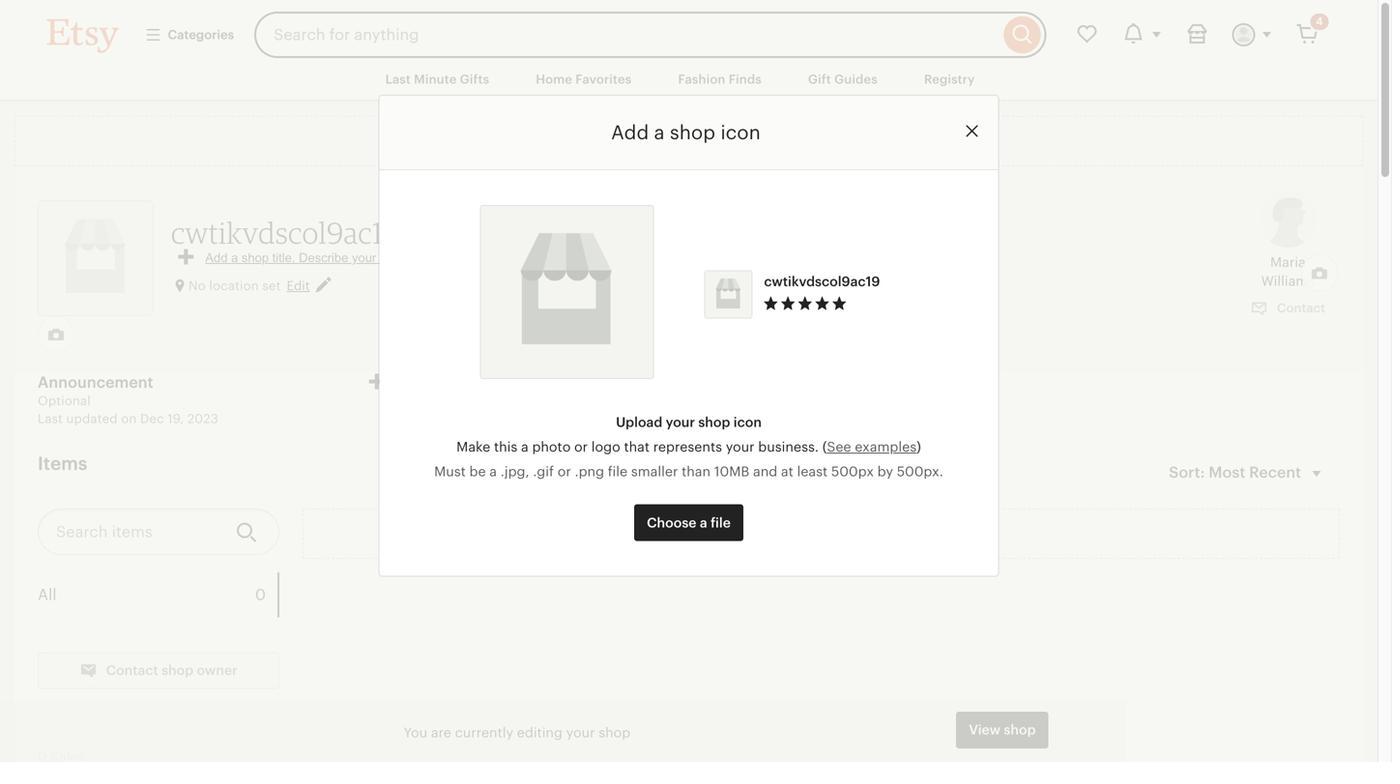 Task type: locate. For each thing, give the bounding box(es) containing it.
tab containing all
[[38, 573, 278, 617]]

a for add a shop announcement
[[424, 375, 432, 390]]

0 vertical spatial file
[[608, 464, 628, 479]]

shop left in
[[380, 250, 407, 265]]

optional
[[38, 394, 91, 408]]

19,
[[168, 411, 184, 426]]

describe
[[299, 250, 349, 265]]

0 vertical spatial or
[[575, 439, 588, 455]]

icon right showcase
[[721, 121, 761, 143]]

your up represents
[[666, 414, 695, 430]]

your
[[699, 132, 728, 148], [352, 250, 376, 265], [666, 414, 695, 430], [726, 439, 755, 455], [566, 725, 595, 740]]

a up no location set
[[231, 250, 238, 265]]

1 vertical spatial cwtikvdscol9ac19
[[764, 274, 881, 289]]

a for add a shop icon
[[654, 121, 665, 143]]

or
[[575, 439, 588, 455], [558, 464, 571, 479]]

add
[[611, 121, 649, 143], [205, 250, 228, 265], [396, 375, 420, 390]]

cwtikvdscol9ac19 inside add a shop icon dialog
[[764, 274, 881, 289]]

editing
[[517, 725, 563, 740]]

on
[[121, 411, 137, 426]]

cwtikvdscol9ac19 up like it image
[[764, 274, 881, 289]]

and right brand
[[774, 132, 798, 148]]

business.
[[759, 439, 819, 455]]

or left logo
[[575, 439, 588, 455]]

tab
[[38, 573, 278, 617]]

williams
[[1262, 273, 1316, 289]]

add a shop announcement button
[[369, 373, 558, 392]]

Search items text field
[[38, 509, 221, 555]]

shop right view at right
[[1004, 722, 1036, 738]]

1 horizontal spatial cwtikvdscol9ac19
[[764, 274, 881, 289]]

one
[[424, 250, 445, 265]]

icon
[[721, 121, 761, 143], [734, 414, 762, 430]]

1 vertical spatial and
[[753, 464, 778, 479]]

or right .gif
[[558, 464, 571, 479]]

file inside upload your shop icon make this a photo or logo that represents your business.         ( see examples ) must be a .jpg, .gif or .png file smaller than 10mb and at least 500px by 500px.
[[608, 464, 628, 479]]

2 horizontal spatial add
[[611, 121, 649, 143]]

1 vertical spatial file
[[711, 515, 731, 530]]

and left at
[[753, 464, 778, 479]]

last
[[38, 411, 63, 426]]

logo
[[592, 439, 621, 455]]

1 vertical spatial add
[[205, 250, 228, 265]]

at
[[781, 464, 794, 479]]

0 vertical spatial and
[[774, 132, 798, 148]]

add inside dialog
[[611, 121, 649, 143]]

menu bar
[[12, 58, 1366, 102]]

smaller image
[[80, 662, 97, 679]]

shop left the announcement
[[435, 375, 465, 390]]

a
[[654, 121, 665, 143], [231, 250, 238, 265], [424, 375, 432, 390], [521, 439, 529, 455], [490, 464, 497, 479], [700, 515, 708, 530]]

smaller
[[631, 464, 678, 479]]

a inside button
[[700, 515, 708, 530]]

file
[[608, 464, 628, 479], [711, 515, 731, 530]]

icon for your
[[734, 414, 762, 430]]

currently
[[455, 725, 514, 740]]

a left the announcement
[[424, 375, 432, 390]]

banner
[[12, 0, 1366, 58]]

must
[[434, 464, 466, 479]]

0 horizontal spatial add
[[205, 250, 228, 265]]

cwtikvdscol9ac19 inside main content
[[171, 215, 401, 250]]

add for add a shop title. describe your shop in one sentence.
[[205, 250, 228, 265]]

a right the to
[[654, 121, 665, 143]]

0 vertical spatial cwtikvdscol9ac19
[[171, 215, 401, 250]]

file right choose
[[711, 515, 731, 530]]

edit button
[[287, 277, 331, 294]]

cwtikvdscol9ac19
[[171, 215, 401, 250], [764, 274, 881, 289]]

see
[[827, 439, 852, 455]]

in
[[411, 250, 420, 265]]

.png
[[575, 464, 605, 479]]

0 horizontal spatial file
[[608, 464, 628, 479]]

maria williams image
[[1260, 190, 1318, 248]]

1 horizontal spatial file
[[711, 515, 731, 530]]

0 vertical spatial icon
[[721, 121, 761, 143]]

cwtikvdscol9ac19 up title.
[[171, 215, 401, 250]]

shop inside 'contact shop owner' 'button'
[[162, 662, 194, 678]]

1 vertical spatial icon
[[734, 414, 762, 430]]

0 horizontal spatial cwtikvdscol9ac19
[[171, 215, 401, 250]]

1 horizontal spatial add
[[396, 375, 420, 390]]

(
[[823, 439, 827, 455]]

title.
[[272, 250, 295, 265]]

a right be
[[490, 464, 497, 479]]

shop
[[670, 121, 716, 143], [242, 250, 269, 265], [380, 250, 407, 265], [435, 375, 465, 390], [699, 414, 731, 430], [162, 662, 194, 678], [1004, 722, 1036, 738], [599, 725, 631, 740]]

featured
[[730, 525, 788, 540]]

1 image
[[316, 279, 331, 294]]

500px.
[[897, 464, 944, 479]]

a right choose
[[700, 515, 708, 530]]

icon inside upload your shop icon make this a photo or logo that represents your business.         ( see examples ) must be a .jpg, .gif or .png file smaller than 10mb and at least 500px by 500px.
[[734, 414, 762, 430]]

0 vertical spatial add
[[611, 121, 649, 143]]

tab inside cwtikvdscol9ac19 main content
[[38, 573, 278, 617]]

upload
[[616, 414, 663, 430]]

represents
[[654, 439, 723, 455]]

shop right editing
[[599, 725, 631, 740]]

announcement
[[469, 375, 558, 390]]

area
[[791, 525, 820, 540]]

2 vertical spatial add
[[396, 375, 420, 390]]

shop up represents
[[699, 414, 731, 430]]

icon up business.
[[734, 414, 762, 430]]

add for add a shop announcement
[[396, 375, 420, 390]]

0 horizontal spatial or
[[558, 464, 571, 479]]

no
[[189, 278, 206, 293]]

1 vertical spatial or
[[558, 464, 571, 479]]

your right the describe
[[352, 250, 376, 265]]

shop left owner
[[162, 662, 194, 678]]

file down logo
[[608, 464, 628, 479]]

and
[[774, 132, 798, 148], [753, 464, 778, 479]]

banner to showcase your brand and listings
[[565, 132, 848, 148]]

file inside button
[[711, 515, 731, 530]]

that
[[624, 439, 650, 455]]

None search field
[[254, 12, 1047, 58]]

no location set
[[189, 278, 281, 293]]

shop inside view shop link
[[1004, 722, 1036, 738]]



Task type: vqa. For each thing, say whether or not it's contained in the screenshot.
Owner
yes



Task type: describe. For each thing, give the bounding box(es) containing it.
choose a file
[[647, 515, 731, 530]]

disappointed image
[[764, 298, 778, 313]]

a right this
[[521, 439, 529, 455]]

you are currently editing your shop
[[404, 725, 631, 740]]

maria
[[1271, 254, 1306, 270]]

announcement optional last updated on dec 19, 2023
[[38, 374, 219, 426]]

icon for a
[[721, 121, 761, 143]]

not a fan image
[[782, 298, 795, 313]]

least
[[797, 464, 828, 479]]

cwtikvdscol9ac19 main content
[[0, 102, 1378, 762]]

showcase
[[632, 132, 696, 148]]

banner
[[565, 132, 611, 148]]

contact
[[106, 662, 158, 678]]

shop left title.
[[242, 250, 269, 265]]

see examples link
[[827, 439, 917, 455]]

)
[[917, 439, 922, 455]]

your up 10mb in the right bottom of the page
[[726, 439, 755, 455]]

contact shop owner
[[103, 662, 238, 678]]

2023
[[187, 411, 219, 426]]

your left brand
[[699, 132, 728, 148]]

add a shop icon dialog
[[0, 76, 1378, 732]]

sentence.
[[448, 250, 503, 265]]

updated
[[66, 411, 118, 426]]

be
[[470, 464, 486, 479]]

your right editing
[[566, 725, 595, 740]]

choose a file button
[[635, 505, 744, 541]]

you
[[404, 725, 428, 740]]

upload your shop icon make this a photo or logo that represents your business.         ( see examples ) must be a .jpg, .gif or .png file smaller than 10mb and at least 500px by 500px.
[[434, 414, 944, 479]]

photo
[[532, 439, 571, 455]]

view shop
[[969, 722, 1036, 738]]

add a shop announcement
[[396, 375, 558, 390]]

and inside cwtikvdscol9ac19 main content
[[774, 132, 798, 148]]

it's okay image
[[799, 298, 812, 313]]

listings
[[802, 132, 848, 148]]

brand
[[732, 132, 770, 148]]

items
[[38, 453, 88, 474]]

add a shop icon
[[611, 121, 761, 143]]

dec
[[140, 411, 164, 426]]

shop inside 'add a shop announcement' button
[[435, 375, 465, 390]]

than
[[682, 464, 711, 479]]

a for choose a file
[[700, 515, 708, 530]]

your inside button
[[352, 250, 376, 265]]

choose
[[647, 515, 697, 530]]

set
[[262, 278, 281, 293]]

view
[[969, 722, 1001, 738]]

0
[[255, 586, 266, 603]]

view shop link
[[957, 712, 1049, 749]]

maria williams
[[1262, 254, 1316, 289]]

owner
[[197, 662, 238, 678]]

featured area
[[730, 525, 820, 540]]

1 horizontal spatial or
[[575, 439, 588, 455]]

this
[[494, 439, 518, 455]]

shop inside upload your shop icon make this a photo or logo that represents your business.         ( see examples ) must be a .jpg, .gif or .png file smaller than 10mb and at least 500px by 500px.
[[699, 414, 731, 430]]

.gif
[[533, 464, 554, 479]]

love it image
[[833, 298, 847, 313]]

make
[[457, 439, 491, 455]]

shop left brand
[[670, 121, 716, 143]]

maria williams link
[[1252, 190, 1325, 291]]

all
[[38, 586, 57, 603]]

add a shop title. describe your shop in one sentence. button
[[178, 249, 503, 267]]

contact shop owner button
[[38, 652, 280, 689]]

to
[[615, 132, 628, 148]]

like it image
[[816, 298, 829, 313]]

.jpg,
[[501, 464, 530, 479]]

examples
[[855, 439, 917, 455]]

500px
[[832, 464, 874, 479]]

edit
[[287, 278, 310, 293]]

location
[[209, 278, 259, 293]]

are
[[431, 725, 452, 740]]

10mb
[[715, 464, 750, 479]]

a for add a shop title. describe your shop in one sentence.
[[231, 250, 238, 265]]

announcement
[[38, 374, 154, 391]]

by
[[878, 464, 894, 479]]

add a shop title. describe your shop in one sentence.
[[205, 250, 503, 265]]

and inside upload your shop icon make this a photo or logo that represents your business.         ( see examples ) must be a .jpg, .gif or .png file smaller than 10mb and at least 500px by 500px.
[[753, 464, 778, 479]]



